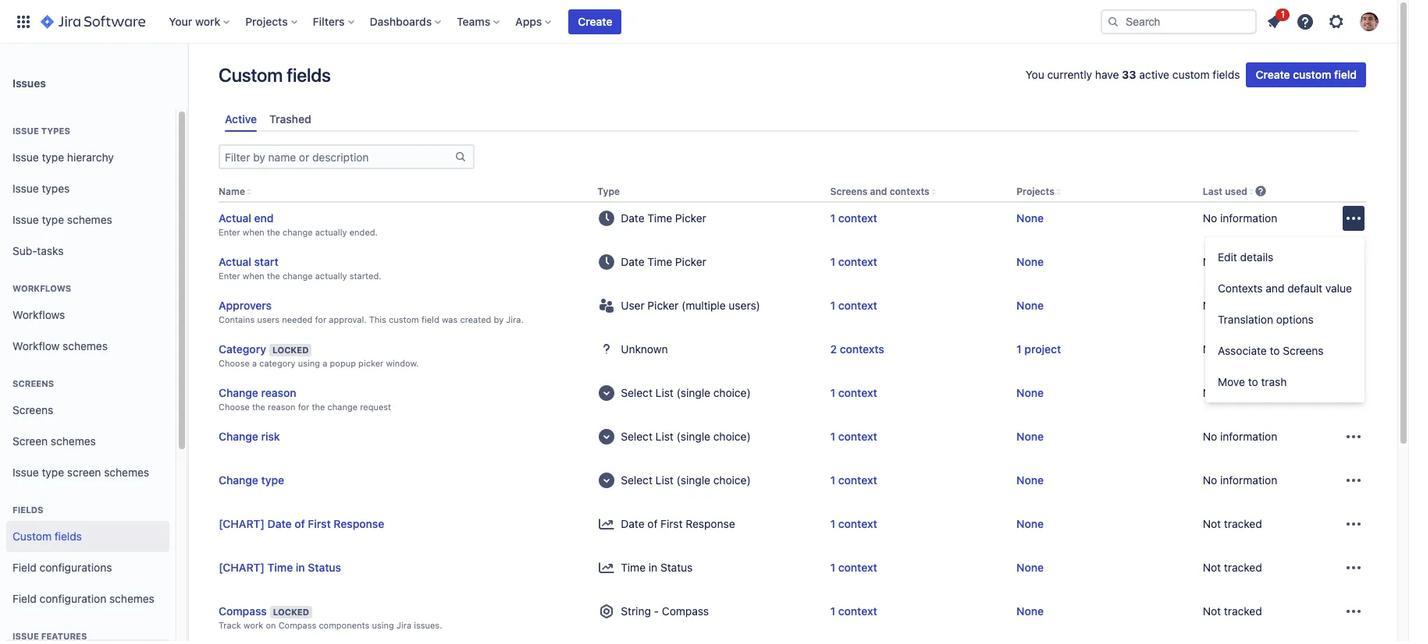 Task type: describe. For each thing, give the bounding box(es) containing it.
schemes inside workflows group
[[63, 339, 108, 353]]

change for change risk
[[219, 431, 258, 444]]

2 a from the left
[[323, 359, 327, 369]]

change for start
[[283, 271, 313, 281]]

0 vertical spatial reason
[[261, 387, 296, 400]]

change reason choose the reason for the change request
[[219, 387, 391, 413]]

contexts
[[1218, 282, 1263, 295]]

schemes inside fields group
[[109, 592, 155, 606]]

banner containing your work
[[0, 0, 1398, 44]]

fields inside "custom fields" link
[[54, 530, 82, 543]]

associate
[[1218, 344, 1267, 358]]

work inside compass locked track work on compass components using jira issues.
[[244, 621, 263, 631]]

1 for 3rd none button from the bottom
[[831, 518, 836, 531]]

actual end button
[[219, 211, 274, 227]]

tracked for compass
[[1224, 605, 1262, 619]]

1 none button from the top
[[1017, 211, 1044, 227]]

active
[[1140, 68, 1170, 81]]

status inside button
[[308, 562, 341, 575]]

not tracked for status
[[1203, 562, 1262, 575]]

sub-
[[12, 244, 37, 257]]

2 horizontal spatial fields
[[1213, 68, 1240, 81]]

not for compass
[[1203, 605, 1221, 619]]

enter for actual start
[[219, 271, 240, 281]]

schemes right screen
[[104, 466, 149, 479]]

(single for risk
[[677, 431, 711, 444]]

2 first from the left
[[661, 518, 683, 531]]

workflow schemes link
[[6, 331, 169, 362]]

1 context button for second none button from the bottom of the page
[[831, 561, 877, 577]]

6 context from the top
[[839, 474, 877, 488]]

create for create custom field
[[1256, 68, 1290, 81]]

[chart] time in status button
[[219, 561, 341, 577]]

information for approvers
[[1220, 299, 1278, 313]]

and for screens
[[870, 186, 887, 198]]

approvers contains users needed for approval. this custom field was created by jira.
[[219, 299, 524, 325]]

information for actual end
[[1220, 212, 1278, 225]]

compass button
[[219, 605, 267, 620]]

1 1 context from the top
[[831, 212, 877, 225]]

approval.
[[329, 315, 367, 325]]

Filter by name or description text field
[[220, 146, 454, 168]]

no information for approvers
[[1203, 299, 1278, 313]]

time inside button
[[268, 562, 293, 575]]

to for move
[[1248, 376, 1259, 389]]

1 context from the top
[[839, 212, 877, 225]]

projects for projects button
[[1017, 186, 1055, 198]]

5 no information from the top
[[1203, 431, 1278, 444]]

change risk button
[[219, 430, 280, 445]]

change reason button
[[219, 386, 296, 402]]

3 1 context from the top
[[831, 299, 877, 313]]

issue for issue types
[[12, 182, 39, 195]]

components
[[319, 621, 370, 631]]

screens link
[[6, 395, 169, 426]]

1 project button
[[1017, 342, 1061, 358]]

1 vertical spatial reason
[[268, 402, 296, 413]]

was
[[442, 315, 458, 325]]

[chart] date of first response button
[[219, 517, 384, 533]]

fields
[[12, 505, 43, 515]]

4 none button from the top
[[1017, 386, 1044, 402]]

date time picker for start
[[621, 256, 707, 269]]

sub-tasks
[[12, 244, 64, 257]]

used
[[1225, 186, 1248, 198]]

2 horizontal spatial compass
[[662, 605, 709, 619]]

started.
[[350, 271, 381, 281]]

window.
[[386, 359, 419, 369]]

configuration
[[40, 592, 106, 606]]

category
[[259, 359, 296, 369]]

configurations
[[40, 561, 112, 574]]

1 context button for first none button
[[831, 211, 877, 227]]

change for end
[[283, 227, 313, 238]]

1 for 7th none button from the bottom
[[831, 299, 836, 313]]

1 horizontal spatial custom
[[219, 64, 283, 86]]

request
[[360, 402, 391, 413]]

field inside button
[[1335, 68, 1357, 81]]

5 none button from the top
[[1017, 430, 1044, 445]]

[chart] date of first response
[[219, 518, 384, 531]]

picker
[[358, 359, 384, 369]]

8 context from the top
[[839, 562, 877, 575]]

1 context button for 1st none button from the bottom of the page
[[831, 605, 877, 620]]

picker for actual start
[[675, 256, 707, 269]]

not for first
[[1203, 518, 1221, 531]]

locked for category
[[273, 345, 309, 356]]

actually for actual start
[[315, 271, 347, 281]]

6 1 context from the top
[[831, 474, 877, 488]]

more image for tracked
[[1345, 603, 1363, 622]]

1 select list (single choice) from the top
[[621, 387, 751, 400]]

1 for 6th none button
[[831, 474, 836, 488]]

category button
[[219, 342, 266, 358]]

move
[[1218, 376, 1245, 389]]

response inside button
[[334, 518, 384, 531]]

change risk
[[219, 431, 280, 444]]

teams button
[[452, 9, 506, 34]]

work inside the your work dropdown button
[[195, 14, 220, 28]]

you
[[1026, 68, 1045, 81]]

edit
[[1218, 251, 1238, 264]]

issue for issue types
[[12, 126, 39, 136]]

1 horizontal spatial compass
[[278, 621, 316, 631]]

1 tracked from the top
[[1224, 343, 1262, 356]]

1 none from the top
[[1017, 212, 1044, 225]]

user picker (multiple users)
[[621, 299, 760, 313]]

3 more image from the top
[[1345, 559, 1363, 578]]

issues
[[12, 76, 46, 89]]

7 none from the top
[[1017, 518, 1044, 531]]

details
[[1241, 251, 1274, 264]]

1 horizontal spatial custom
[[1173, 68, 1210, 81]]

screen
[[12, 435, 48, 448]]

name button
[[219, 186, 245, 198]]

not for status
[[1203, 562, 1221, 575]]

actual for actual end
[[219, 212, 251, 225]]

settings image
[[1328, 12, 1346, 31]]

actually for actual end
[[315, 227, 347, 238]]

change type button
[[219, 473, 284, 489]]

1 inside banner
[[1281, 8, 1285, 20]]

for inside "change reason choose the reason for the change request"
[[298, 402, 309, 413]]

custom inside fields group
[[12, 530, 52, 543]]

1 horizontal spatial fields
[[287, 64, 331, 86]]

contexts and default value link
[[1206, 273, 1365, 305]]

have
[[1096, 68, 1119, 81]]

screen schemes link
[[6, 426, 169, 458]]

custom inside approvers contains users needed for approval. this custom field was created by jira.
[[389, 315, 419, 325]]

tasks
[[37, 244, 64, 257]]

1 context button for 7th none button from the bottom
[[831, 299, 877, 314]]

field for field configurations
[[12, 561, 37, 574]]

1 not tracked from the top
[[1203, 343, 1262, 356]]

3 none button from the top
[[1017, 299, 1044, 314]]

in inside [chart] time in status button
[[296, 562, 305, 575]]

type
[[598, 186, 620, 198]]

string - compass
[[621, 605, 709, 619]]

screens and contexts button
[[831, 186, 930, 198]]

associate to screens
[[1218, 344, 1324, 358]]

8 none from the top
[[1017, 562, 1044, 575]]

custom fields link
[[6, 522, 169, 553]]

you currently have 33 active custom fields
[[1026, 68, 1240, 81]]

list for change risk
[[656, 431, 674, 444]]

2 response from the left
[[686, 518, 735, 531]]

2 in from the left
[[649, 562, 658, 575]]

type for hierarchy
[[42, 150, 64, 164]]

choose for change
[[219, 402, 250, 413]]

Search field
[[1101, 9, 1257, 34]]

6 information from the top
[[1220, 474, 1278, 488]]

1 project
[[1017, 343, 1061, 356]]

tracked for status
[[1224, 562, 1262, 575]]

edit details
[[1218, 251, 1274, 264]]

9 1 context from the top
[[831, 605, 877, 619]]

date time picker for end
[[621, 212, 707, 225]]

1 context button for 5th none button from the top of the page
[[831, 430, 877, 445]]

issue types
[[12, 182, 70, 195]]

users)
[[729, 299, 760, 313]]

enter for actual end
[[219, 227, 240, 238]]

not tracked for first
[[1203, 518, 1262, 531]]

types
[[41, 126, 70, 136]]

6 no from the top
[[1203, 474, 1218, 488]]

3 none from the top
[[1017, 299, 1044, 313]]

issue type hierarchy link
[[6, 142, 169, 173]]

to for associate
[[1270, 344, 1280, 358]]

contexts inside button
[[840, 343, 885, 356]]

6 none from the top
[[1017, 474, 1044, 488]]

8 1 context from the top
[[831, 562, 877, 575]]

name
[[219, 186, 245, 198]]

1 list from the top
[[656, 387, 674, 400]]

1 context button for 6th none button
[[831, 473, 877, 489]]

actual start enter when the change actually started.
[[219, 256, 381, 281]]

created
[[460, 315, 491, 325]]

edit details link
[[1206, 242, 1365, 273]]

group containing edit details
[[1206, 237, 1365, 403]]

2 of from the left
[[648, 518, 658, 531]]

the down the change reason button
[[252, 402, 265, 413]]

fields group
[[6, 489, 169, 620]]

screen schemes
[[12, 435, 96, 448]]

translation options link
[[1206, 305, 1365, 336]]

information for actual start
[[1220, 256, 1278, 269]]

issue types link
[[6, 173, 169, 205]]

screens group
[[6, 362, 169, 494]]

5 information from the top
[[1220, 431, 1278, 444]]

for inside approvers contains users needed for approval. this custom field was created by jira.
[[315, 315, 327, 325]]

0 horizontal spatial compass
[[219, 605, 267, 619]]

issue type schemes
[[12, 213, 112, 226]]

create custom field
[[1256, 68, 1357, 81]]

5 no from the top
[[1203, 431, 1218, 444]]

list for change type
[[656, 474, 674, 488]]

move to trash
[[1218, 376, 1287, 389]]

1 for second none button from the bottom of the page
[[831, 562, 836, 575]]

screens and contexts
[[831, 186, 930, 198]]

the inside actual end enter when the change actually ended.
[[267, 227, 280, 238]]

by
[[494, 315, 504, 325]]

2 vertical spatial picker
[[648, 299, 679, 313]]



Task type: locate. For each thing, give the bounding box(es) containing it.
workflows group
[[6, 267, 169, 367]]

2 contexts
[[831, 343, 885, 356]]

enter down the actual end button
[[219, 227, 240, 238]]

a down "category" "button"
[[252, 359, 257, 369]]

0 vertical spatial enter
[[219, 227, 240, 238]]

change inside "button"
[[219, 431, 258, 444]]

list
[[656, 387, 674, 400], [656, 431, 674, 444], [656, 474, 674, 488]]

1 choose from the top
[[219, 359, 250, 369]]

reason down category
[[261, 387, 296, 400]]

type inside button
[[261, 474, 284, 488]]

select list (single choice) for change type
[[621, 474, 751, 488]]

compass up track on the bottom left of page
[[219, 605, 267, 619]]

1 for 8th none button from the bottom
[[831, 256, 836, 269]]

type inside screens group
[[42, 466, 64, 479]]

type up tasks
[[42, 213, 64, 226]]

2 no from the top
[[1203, 256, 1218, 269]]

1 vertical spatial select
[[621, 431, 653, 444]]

information for change reason
[[1220, 387, 1278, 400]]

1 horizontal spatial first
[[661, 518, 683, 531]]

1 vertical spatial (single
[[677, 431, 711, 444]]

1 first from the left
[[308, 518, 331, 531]]

more image
[[1345, 472, 1363, 491], [1345, 516, 1363, 534], [1345, 559, 1363, 578]]

1 [chart] from the top
[[219, 518, 265, 531]]

1 vertical spatial date time picker
[[621, 256, 707, 269]]

8 none button from the top
[[1017, 561, 1044, 577]]

choice) for change type
[[714, 474, 751, 488]]

primary element
[[9, 0, 1101, 43]]

change type
[[219, 474, 284, 488]]

work left on
[[244, 621, 263, 631]]

0 vertical spatial actual
[[219, 212, 251, 225]]

schemes down workflows link
[[63, 339, 108, 353]]

not tracked
[[1203, 343, 1262, 356], [1203, 518, 1262, 531], [1203, 562, 1262, 575], [1203, 605, 1262, 619]]

1 actual from the top
[[219, 212, 251, 225]]

work
[[195, 14, 220, 28], [244, 621, 263, 631]]

0 vertical spatial work
[[195, 14, 220, 28]]

3 context from the top
[[839, 299, 877, 313]]

5 1 context button from the top
[[831, 430, 877, 445]]

enter inside actual end enter when the change actually ended.
[[219, 227, 240, 238]]

jira.
[[506, 315, 524, 325]]

compass right '-'
[[662, 605, 709, 619]]

user
[[621, 299, 645, 313]]

none button
[[1017, 211, 1044, 227], [1017, 255, 1044, 270], [1017, 299, 1044, 314], [1017, 386, 1044, 402], [1017, 430, 1044, 445], [1017, 473, 1044, 489], [1017, 517, 1044, 533], [1017, 561, 1044, 577], [1017, 605, 1044, 620]]

[chart] up compass button at the left bottom of the page
[[219, 562, 265, 575]]

4 information from the top
[[1220, 387, 1278, 400]]

change down "category" "button"
[[219, 387, 258, 400]]

1 for 5th none button from the top of the page
[[831, 431, 836, 444]]

4 tracked from the top
[[1224, 605, 1262, 619]]

1 vertical spatial more image
[[1345, 428, 1363, 447]]

context
[[839, 212, 877, 225], [839, 256, 877, 269], [839, 299, 877, 313], [839, 387, 877, 400], [839, 431, 877, 444], [839, 474, 877, 488], [839, 518, 877, 531], [839, 562, 877, 575], [839, 605, 877, 619]]

no information for actual end
[[1203, 212, 1278, 225]]

[chart]
[[219, 518, 265, 531], [219, 562, 265, 575]]

issue for issue type hierarchy
[[12, 150, 39, 164]]

1 vertical spatial actually
[[315, 271, 347, 281]]

more image for information
[[1345, 428, 1363, 447]]

1 response from the left
[[334, 518, 384, 531]]

when inside actual end enter when the change actually ended.
[[243, 227, 265, 238]]

more image
[[1345, 210, 1363, 228], [1345, 428, 1363, 447], [1345, 603, 1363, 622]]

your work
[[169, 14, 220, 28]]

3 no from the top
[[1203, 299, 1218, 313]]

change inside "change reason choose the reason for the change request"
[[219, 387, 258, 400]]

1 inside button
[[1017, 343, 1022, 356]]

0 horizontal spatial fields
[[54, 530, 82, 543]]

6 no information from the top
[[1203, 474, 1278, 488]]

0 vertical spatial locked
[[273, 345, 309, 356]]

0 horizontal spatial of
[[295, 518, 305, 531]]

0 vertical spatial change
[[283, 227, 313, 238]]

0 vertical spatial more image
[[1345, 210, 1363, 228]]

7 1 context button from the top
[[831, 517, 877, 533]]

the down end
[[267, 227, 280, 238]]

issues.
[[414, 621, 442, 631]]

tab list
[[219, 106, 1367, 132]]

actually
[[315, 227, 347, 238], [315, 271, 347, 281]]

select
[[621, 387, 653, 400], [621, 431, 653, 444], [621, 474, 653, 488]]

approvers
[[219, 299, 272, 313]]

when for end
[[243, 227, 265, 238]]

2 choose from the top
[[219, 402, 250, 413]]

1 vertical spatial picker
[[675, 256, 707, 269]]

string
[[621, 605, 651, 619]]

2 when from the top
[[243, 271, 265, 281]]

8 1 context button from the top
[[831, 561, 877, 577]]

choose for category
[[219, 359, 250, 369]]

0 horizontal spatial custom fields
[[12, 530, 82, 543]]

1 vertical spatial when
[[243, 271, 265, 281]]

1 in from the left
[[296, 562, 305, 575]]

issue types group
[[6, 109, 169, 272]]

help image
[[1296, 12, 1315, 31]]

screens
[[831, 186, 868, 198], [1283, 344, 1324, 358], [12, 379, 54, 389], [12, 403, 53, 417]]

change for change reason choose the reason for the change request
[[219, 387, 258, 400]]

1 vertical spatial and
[[1266, 282, 1285, 295]]

2 1 context from the top
[[831, 256, 877, 269]]

choose inside "change reason choose the reason for the change request"
[[219, 402, 250, 413]]

1 vertical spatial choice)
[[714, 431, 751, 444]]

time in status
[[621, 562, 693, 575]]

ended.
[[350, 227, 378, 238]]

0 horizontal spatial a
[[252, 359, 257, 369]]

filters button
[[308, 9, 360, 34]]

contains
[[219, 315, 255, 325]]

type left screen
[[42, 466, 64, 479]]

1 horizontal spatial response
[[686, 518, 735, 531]]

0 horizontal spatial work
[[195, 14, 220, 28]]

0 horizontal spatial to
[[1248, 376, 1259, 389]]

actually inside actual end enter when the change actually ended.
[[315, 227, 347, 238]]

more image for response
[[1345, 516, 1363, 534]]

2 none button from the top
[[1017, 255, 1044, 270]]

1 more image from the top
[[1345, 472, 1363, 491]]

0 vertical spatial workflows
[[12, 283, 71, 294]]

change left risk
[[219, 431, 258, 444]]

appswitcher icon image
[[14, 12, 33, 31]]

1 vertical spatial change
[[283, 271, 313, 281]]

4 1 context from the top
[[831, 387, 877, 400]]

1 issue from the top
[[12, 126, 39, 136]]

options
[[1277, 313, 1314, 326]]

create for create
[[578, 14, 613, 28]]

more image for choice)
[[1345, 472, 1363, 491]]

and for contexts
[[1266, 282, 1285, 295]]

1 field from the top
[[12, 561, 37, 574]]

2 actual from the top
[[219, 256, 251, 269]]

compass
[[219, 605, 267, 619], [662, 605, 709, 619], [278, 621, 316, 631]]

for
[[315, 315, 327, 325], [298, 402, 309, 413]]

1 horizontal spatial of
[[648, 518, 658, 531]]

1 vertical spatial field
[[12, 592, 37, 606]]

1 horizontal spatial to
[[1270, 344, 1280, 358]]

trash
[[1261, 376, 1287, 389]]

0 horizontal spatial field
[[422, 315, 439, 325]]

0 vertical spatial when
[[243, 227, 265, 238]]

actually left started.
[[315, 271, 347, 281]]

custom fields down fields
[[12, 530, 82, 543]]

your
[[169, 14, 192, 28]]

schemes inside issue types group
[[67, 213, 112, 226]]

field for field configuration schemes
[[12, 592, 37, 606]]

6 1 context button from the top
[[831, 473, 877, 489]]

actual for actual start
[[219, 256, 251, 269]]

picker for actual end
[[675, 212, 707, 225]]

create inside button
[[1256, 68, 1290, 81]]

1 horizontal spatial a
[[323, 359, 327, 369]]

field down settings icon
[[1335, 68, 1357, 81]]

projects
[[245, 14, 288, 28], [1017, 186, 1055, 198]]

2 vertical spatial more image
[[1345, 603, 1363, 622]]

create down notifications icon
[[1256, 68, 1290, 81]]

0 vertical spatial for
[[315, 315, 327, 325]]

0 horizontal spatial and
[[870, 186, 887, 198]]

0 vertical spatial using
[[298, 359, 320, 369]]

0 vertical spatial to
[[1270, 344, 1280, 358]]

risk
[[261, 431, 280, 444]]

notifications image
[[1265, 12, 1284, 31]]

using inside compass locked track work on compass components using jira issues.
[[372, 621, 394, 631]]

1 horizontal spatial using
[[372, 621, 394, 631]]

2 change from the top
[[219, 431, 258, 444]]

0 vertical spatial list
[[656, 387, 674, 400]]

not tracked for compass
[[1203, 605, 1262, 619]]

enter down the actual start button at the top left of page
[[219, 271, 240, 281]]

3 change from the top
[[219, 474, 258, 488]]

1 horizontal spatial create
[[1256, 68, 1290, 81]]

0 vertical spatial change
[[219, 387, 258, 400]]

3 select from the top
[[621, 474, 653, 488]]

category
[[219, 343, 266, 356]]

last used button
[[1203, 185, 1267, 198]]

0 horizontal spatial contexts
[[840, 343, 885, 356]]

1 a from the left
[[252, 359, 257, 369]]

no for actual end
[[1203, 212, 1218, 225]]

change up needed
[[283, 271, 313, 281]]

0 horizontal spatial projects
[[245, 14, 288, 28]]

the inside actual start enter when the change actually started.
[[267, 271, 280, 281]]

workflow schemes
[[12, 339, 108, 353]]

1 for 1st none button from the bottom of the page
[[831, 605, 836, 619]]

select for type
[[621, 474, 653, 488]]

change inside "change reason choose the reason for the change request"
[[328, 402, 358, 413]]

[chart] for [chart] date of first response
[[219, 518, 265, 531]]

field inside the field configuration schemes link
[[12, 592, 37, 606]]

translation
[[1218, 313, 1274, 326]]

last used
[[1203, 186, 1248, 198]]

select list (single choice) for change risk
[[621, 431, 751, 444]]

2 vertical spatial more image
[[1345, 559, 1363, 578]]

compass locked track work on compass components using jira issues.
[[219, 605, 442, 631]]

workflow
[[12, 339, 60, 353]]

field configurations link
[[6, 553, 169, 584]]

change left request
[[328, 402, 358, 413]]

0 horizontal spatial first
[[308, 518, 331, 531]]

type down types
[[42, 150, 64, 164]]

field left the configuration
[[12, 592, 37, 606]]

0 vertical spatial custom fields
[[219, 64, 331, 86]]

5 context from the top
[[839, 431, 877, 444]]

2 enter from the top
[[219, 271, 240, 281]]

actual start button
[[219, 255, 279, 270]]

1 vertical spatial enter
[[219, 271, 240, 281]]

fields up field configurations
[[54, 530, 82, 543]]

and inside the contexts and default value link
[[1266, 282, 1285, 295]]

when inside actual start enter when the change actually started.
[[243, 271, 265, 281]]

1 vertical spatial more image
[[1345, 516, 1363, 534]]

actual down name
[[219, 212, 251, 225]]

for down category locked choose a category using a popup picker window.
[[298, 402, 309, 413]]

first up the time in status
[[661, 518, 683, 531]]

project
[[1025, 343, 1061, 356]]

2 more image from the top
[[1345, 428, 1363, 447]]

1 for first none button
[[831, 212, 836, 225]]

1 horizontal spatial field
[[1335, 68, 1357, 81]]

9 context from the top
[[839, 605, 877, 619]]

choose down the change reason button
[[219, 402, 250, 413]]

in down [chart] date of first response button on the bottom of the page
[[296, 562, 305, 575]]

create inside button
[[578, 14, 613, 28]]

custom up active
[[219, 64, 283, 86]]

1 horizontal spatial status
[[661, 562, 693, 575]]

2 tracked from the top
[[1224, 518, 1262, 531]]

when for start
[[243, 271, 265, 281]]

2 date time picker from the top
[[621, 256, 707, 269]]

search image
[[1107, 15, 1120, 28]]

7 1 context from the top
[[831, 518, 877, 531]]

locked inside compass locked track work on compass components using jira issues.
[[273, 608, 309, 618]]

actually left ended.
[[315, 227, 347, 238]]

1 horizontal spatial work
[[244, 621, 263, 631]]

1 no information from the top
[[1203, 212, 1278, 225]]

2 select list (single choice) from the top
[[621, 431, 751, 444]]

1 date time picker from the top
[[621, 212, 707, 225]]

1 workflows from the top
[[12, 283, 71, 294]]

field configuration schemes
[[12, 592, 155, 606]]

group
[[1206, 237, 1365, 403]]

2 select from the top
[[621, 431, 653, 444]]

1 vertical spatial create
[[1256, 68, 1290, 81]]

status down date of first response
[[661, 562, 693, 575]]

3 not from the top
[[1203, 562, 1221, 575]]

compass right on
[[278, 621, 316, 631]]

change down change risk "button"
[[219, 474, 258, 488]]

select for risk
[[621, 431, 653, 444]]

apps
[[516, 14, 542, 28]]

issue type hierarchy
[[12, 150, 114, 164]]

1 vertical spatial choose
[[219, 402, 250, 413]]

2 none from the top
[[1017, 256, 1044, 269]]

4 no information from the top
[[1203, 387, 1278, 400]]

change inside actual start enter when the change actually started.
[[283, 271, 313, 281]]

2 field from the top
[[12, 592, 37, 606]]

1 context button for 4th none button
[[831, 386, 877, 402]]

type for screen
[[42, 466, 64, 479]]

of inside button
[[295, 518, 305, 531]]

1 vertical spatial workflows
[[12, 308, 65, 321]]

workflows down sub-tasks
[[12, 283, 71, 294]]

0 vertical spatial actually
[[315, 227, 347, 238]]

sidebar navigation image
[[170, 62, 205, 94]]

projects for projects dropdown button
[[245, 14, 288, 28]]

field inside approvers contains users needed for approval. this custom field was created by jira.
[[422, 315, 439, 325]]

using left jira
[[372, 621, 394, 631]]

first up [chart] time in status
[[308, 518, 331, 531]]

issue inside screens group
[[12, 466, 39, 479]]

trashed
[[270, 112, 311, 126]]

9 none from the top
[[1017, 605, 1044, 619]]

0 vertical spatial field
[[12, 561, 37, 574]]

1 not from the top
[[1203, 343, 1221, 356]]

custom right active
[[1173, 68, 1210, 81]]

type down risk
[[261, 474, 284, 488]]

reason down the change reason button
[[268, 402, 296, 413]]

screen
[[67, 466, 101, 479]]

work right your
[[195, 14, 220, 28]]

no information for change reason
[[1203, 387, 1278, 400]]

choose down "category" "button"
[[219, 359, 250, 369]]

2 locked from the top
[[273, 608, 309, 618]]

2 issue from the top
[[12, 150, 39, 164]]

workflows for workflows link
[[12, 308, 65, 321]]

jira software image
[[41, 12, 145, 31], [41, 12, 145, 31]]

types
[[42, 182, 70, 195]]

needed
[[282, 315, 313, 325]]

translation options
[[1218, 313, 1314, 326]]

0 vertical spatial more image
[[1345, 472, 1363, 491]]

issue type screen schemes
[[12, 466, 149, 479]]

a left popup
[[323, 359, 327, 369]]

issue for issue type screen schemes
[[12, 466, 39, 479]]

0 horizontal spatial custom
[[12, 530, 52, 543]]

status down [chart] date of first response button on the bottom of the page
[[308, 562, 341, 575]]

3 list from the top
[[656, 474, 674, 488]]

end
[[254, 212, 274, 225]]

this
[[369, 315, 386, 325]]

date inside button
[[268, 518, 292, 531]]

to inside button
[[1248, 376, 1259, 389]]

field left configurations
[[12, 561, 37, 574]]

workflows link
[[6, 300, 169, 331]]

create button
[[569, 9, 622, 34]]

to up trash
[[1270, 344, 1280, 358]]

1 context button for 8th none button from the bottom
[[831, 255, 877, 270]]

enter inside actual start enter when the change actually started.
[[219, 271, 240, 281]]

(single for type
[[677, 474, 711, 488]]

2 status from the left
[[661, 562, 693, 575]]

choose inside category locked choose a category using a popup picker window.
[[219, 359, 250, 369]]

no information
[[1203, 212, 1278, 225], [1203, 256, 1278, 269], [1203, 299, 1278, 313], [1203, 387, 1278, 400], [1203, 431, 1278, 444], [1203, 474, 1278, 488]]

2 not tracked from the top
[[1203, 518, 1262, 531]]

2 horizontal spatial custom
[[1293, 68, 1332, 81]]

currently
[[1048, 68, 1093, 81]]

(single
[[677, 387, 711, 400], [677, 431, 711, 444], [677, 474, 711, 488]]

your profile and settings image
[[1360, 12, 1379, 31]]

change for change type
[[219, 474, 258, 488]]

create custom field button
[[1247, 62, 1367, 87]]

1 select from the top
[[621, 387, 653, 400]]

1 horizontal spatial in
[[649, 562, 658, 575]]

change up actual start enter when the change actually started. at left top
[[283, 227, 313, 238]]

the down start
[[267, 271, 280, 281]]

0 vertical spatial field
[[1335, 68, 1357, 81]]

sub-tasks link
[[6, 236, 169, 267]]

locked for compass
[[273, 608, 309, 618]]

6 none button from the top
[[1017, 473, 1044, 489]]

1 vertical spatial select list (single choice)
[[621, 431, 751, 444]]

using right category
[[298, 359, 320, 369]]

1 vertical spatial using
[[372, 621, 394, 631]]

custom fields inside fields group
[[12, 530, 82, 543]]

issue types
[[12, 126, 70, 136]]

4 none from the top
[[1017, 387, 1044, 400]]

schemes up 'issue type screen schemes'
[[51, 435, 96, 448]]

actual
[[219, 212, 251, 225], [219, 256, 251, 269]]

response
[[334, 518, 384, 531], [686, 518, 735, 531]]

associate to screens link
[[1206, 336, 1365, 367]]

of up the time in status
[[648, 518, 658, 531]]

1 vertical spatial contexts
[[840, 343, 885, 356]]

33
[[1122, 68, 1137, 81]]

2 context from the top
[[839, 256, 877, 269]]

3 select list (single choice) from the top
[[621, 474, 751, 488]]

5 1 context from the top
[[831, 431, 877, 444]]

custom down fields
[[12, 530, 52, 543]]

5 issue from the top
[[12, 466, 39, 479]]

change inside actual end enter when the change actually ended.
[[283, 227, 313, 238]]

0 horizontal spatial in
[[296, 562, 305, 575]]

projects inside dropdown button
[[245, 14, 288, 28]]

[chart] for [chart] time in status
[[219, 562, 265, 575]]

filters
[[313, 14, 345, 28]]

banner
[[0, 0, 1398, 44]]

using inside category locked choose a category using a popup picker window.
[[298, 359, 320, 369]]

change
[[219, 387, 258, 400], [219, 431, 258, 444], [219, 474, 258, 488]]

1 vertical spatial for
[[298, 402, 309, 413]]

actual end enter when the change actually ended.
[[219, 212, 378, 238]]

workflows for workflows group on the left of page
[[12, 283, 71, 294]]

1 horizontal spatial contexts
[[890, 186, 930, 198]]

2 workflows from the top
[[12, 308, 65, 321]]

field left was
[[422, 315, 439, 325]]

workflows up 'workflow'
[[12, 308, 65, 321]]

field inside the field configurations link
[[12, 561, 37, 574]]

change inside button
[[219, 474, 258, 488]]

0 vertical spatial projects
[[245, 14, 288, 28]]

1 context button for 3rd none button from the bottom
[[831, 517, 877, 533]]

schemes inside 'link'
[[51, 435, 96, 448]]

1 choice) from the top
[[714, 387, 751, 400]]

1 vertical spatial [chart]
[[219, 562, 265, 575]]

2 more image from the top
[[1345, 516, 1363, 534]]

1 vertical spatial list
[[656, 431, 674, 444]]

4 not tracked from the top
[[1203, 605, 1262, 619]]

custom inside create custom field button
[[1293, 68, 1332, 81]]

locked inside category locked choose a category using a popup picker window.
[[273, 345, 309, 356]]

7 context from the top
[[839, 518, 877, 531]]

schemes down the field configurations link
[[109, 592, 155, 606]]

2 list from the top
[[656, 431, 674, 444]]

first inside button
[[308, 518, 331, 531]]

5 none from the top
[[1017, 431, 1044, 444]]

track
[[219, 621, 241, 631]]

actually inside actual start enter when the change actually started.
[[315, 271, 347, 281]]

no information for actual start
[[1203, 256, 1278, 269]]

2 actually from the top
[[315, 271, 347, 281]]

to left trash
[[1248, 376, 1259, 389]]

create right apps "popup button"
[[578, 14, 613, 28]]

4 issue from the top
[[12, 213, 39, 226]]

when down the actual start button at the top left of page
[[243, 271, 265, 281]]

2 vertical spatial choice)
[[714, 474, 751, 488]]

move to trash button
[[1206, 367, 1365, 398]]

issue for issue type schemes
[[12, 213, 39, 226]]

1 information from the top
[[1220, 212, 1278, 225]]

1 vertical spatial work
[[244, 621, 263, 631]]

1 (single from the top
[[677, 387, 711, 400]]

9 none button from the top
[[1017, 605, 1044, 620]]

3 information from the top
[[1220, 299, 1278, 313]]

locked up on
[[273, 608, 309, 618]]

1 vertical spatial projects
[[1017, 186, 1055, 198]]

0 horizontal spatial using
[[298, 359, 320, 369]]

no for actual start
[[1203, 256, 1218, 269]]

1 vertical spatial field
[[422, 315, 439, 325]]

reason
[[261, 387, 296, 400], [268, 402, 296, 413]]

1 change from the top
[[219, 387, 258, 400]]

0 vertical spatial create
[[578, 14, 613, 28]]

1 status from the left
[[308, 562, 341, 575]]

2 vertical spatial select
[[621, 474, 653, 488]]

1 vertical spatial change
[[219, 431, 258, 444]]

locked up category
[[273, 345, 309, 356]]

projects button
[[241, 9, 303, 34]]

tab list containing active
[[219, 106, 1367, 132]]

when down the actual end button
[[243, 227, 265, 238]]

on
[[266, 621, 276, 631]]

type for schemes
[[42, 213, 64, 226]]

tracked for first
[[1224, 518, 1262, 531]]

no for change reason
[[1203, 387, 1218, 400]]

the most recent date this field was edited on any issue image
[[1255, 185, 1267, 198]]

1 vertical spatial custom
[[12, 530, 52, 543]]

1 for 4th none button
[[831, 387, 836, 400]]

2 vertical spatial select list (single choice)
[[621, 474, 751, 488]]

7 none button from the top
[[1017, 517, 1044, 533]]

in up '-'
[[649, 562, 658, 575]]

0 vertical spatial and
[[870, 186, 887, 198]]

custom
[[219, 64, 283, 86], [12, 530, 52, 543]]

of up [chart] time in status
[[295, 518, 305, 531]]

0 horizontal spatial response
[[334, 518, 384, 531]]

the down category locked choose a category using a popup picker window.
[[312, 402, 325, 413]]

actual inside actual start enter when the change actually started.
[[219, 256, 251, 269]]

field
[[12, 561, 37, 574], [12, 592, 37, 606]]

for right needed
[[315, 315, 327, 325]]

3 1 context button from the top
[[831, 299, 877, 314]]

2 vertical spatial change
[[219, 474, 258, 488]]

0 vertical spatial select
[[621, 387, 653, 400]]

1 enter from the top
[[219, 227, 240, 238]]

custom fields up trashed
[[219, 64, 331, 86]]

0 horizontal spatial create
[[578, 14, 613, 28]]

projects button
[[1017, 186, 1055, 198]]

4 context from the top
[[839, 387, 877, 400]]

0 vertical spatial select list (single choice)
[[621, 387, 751, 400]]

0 vertical spatial [chart]
[[219, 518, 265, 531]]

actual left start
[[219, 256, 251, 269]]

time
[[648, 212, 672, 225], [648, 256, 672, 269], [268, 562, 293, 575], [621, 562, 646, 575]]

picker
[[675, 212, 707, 225], [675, 256, 707, 269], [648, 299, 679, 313]]

no for approvers
[[1203, 299, 1218, 313]]

contexts and default value
[[1218, 282, 1352, 295]]

2 vertical spatial list
[[656, 474, 674, 488]]

1 more image from the top
[[1345, 210, 1363, 228]]

2 vertical spatial (single
[[677, 474, 711, 488]]

custom down help icon
[[1293, 68, 1332, 81]]

0 vertical spatial choose
[[219, 359, 250, 369]]

4 no from the top
[[1203, 387, 1218, 400]]

-
[[654, 605, 659, 619]]

0 vertical spatial (single
[[677, 387, 711, 400]]

0 vertical spatial contexts
[[890, 186, 930, 198]]

custom right the this
[[389, 315, 419, 325]]

fields up trashed
[[287, 64, 331, 86]]

fields down "search" "field"
[[1213, 68, 1240, 81]]

issue type screen schemes link
[[6, 458, 169, 489]]

[chart] down change type button
[[219, 518, 265, 531]]

choice) for change risk
[[714, 431, 751, 444]]

apps button
[[511, 9, 558, 34]]

schemes down the issue types link
[[67, 213, 112, 226]]

1 horizontal spatial and
[[1266, 282, 1285, 295]]

actual inside actual end enter when the change actually ended.
[[219, 212, 251, 225]]

0 vertical spatial date time picker
[[621, 212, 707, 225]]

enter
[[219, 227, 240, 238], [219, 271, 240, 281]]

1 horizontal spatial custom fields
[[219, 64, 331, 86]]



Task type: vqa. For each thing, say whether or not it's contained in the screenshot.
Change within Change reason Choose the reason for the change request
yes



